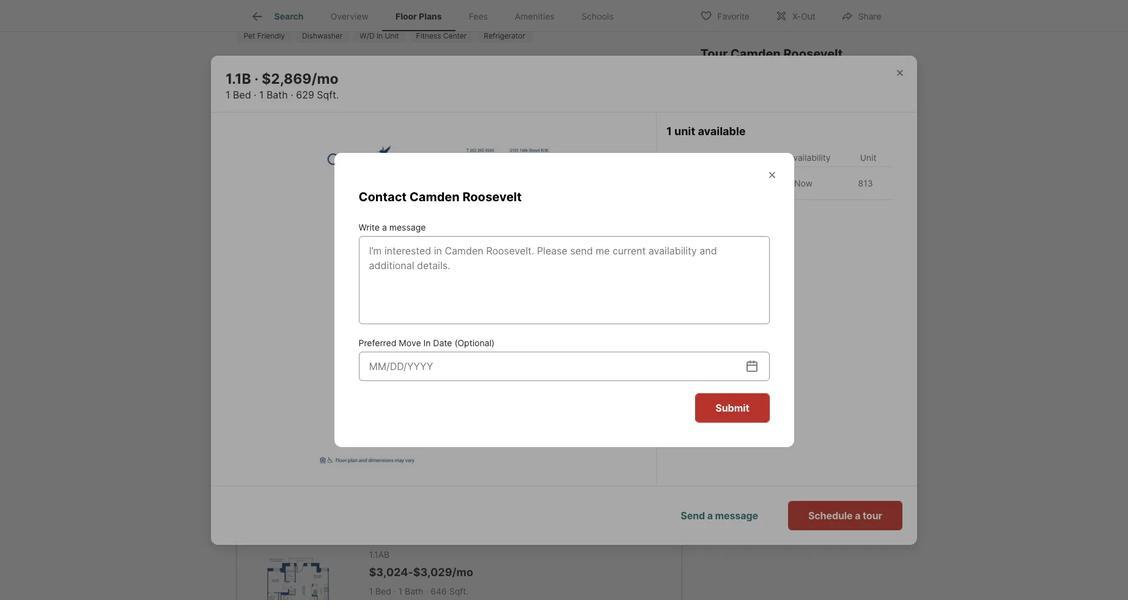 Task type: describe. For each thing, give the bounding box(es) containing it.
1.1d $2,909/mo
[[369, 329, 430, 359]]

1 bed · 1 bath · 753 sqft.
[[369, 366, 468, 376]]

favorite button
[[690, 3, 760, 28]]

bath for $2,909/mo
[[405, 366, 424, 376]]

1.1b · $2,869/mo 1 bed · 1 bath · 629 sqft.
[[226, 70, 339, 101]]

753
[[431, 366, 446, 376]]

(1)
[[468, 137, 478, 147]]

center
[[443, 31, 467, 40]]

sqft. for $2,869/mo
[[449, 256, 468, 266]]

(optional)
[[455, 338, 495, 348]]

1.1ab image
[[257, 558, 340, 600]]

w/d
[[360, 31, 375, 40]]

1 horizontal spatial $2,869/mo
[[369, 236, 429, 249]]

1 bed · 1 bath · 629 sqft.
[[369, 256, 468, 266]]

1.1ab
[[369, 550, 390, 560]]

2 nov
[[786, 131, 802, 163]]

out
[[802, 11, 816, 21]]

fitness
[[416, 31, 441, 40]]

schedule for schedule tour
[[763, 195, 808, 207]]

I'm interested in Camden Roosevelt. Please send me current availability and additional details. text field
[[369, 243, 760, 317]]

move
[[399, 338, 421, 348]]

or
[[789, 231, 804, 243]]

now
[[795, 178, 813, 188]]

contact
[[359, 190, 407, 204]]

Preferred Move In Date (Optional) text field
[[369, 359, 745, 374]]

floor plans inside tab
[[396, 11, 442, 22]]

schools tab
[[568, 2, 627, 31]]

0 vertical spatial in
[[377, 31, 383, 40]]

amenities
[[515, 11, 555, 22]]

camden for contact
[[410, 190, 460, 204]]

schedule tour button
[[701, 186, 892, 215]]

studio (1) tab
[[386, 127, 533, 157]]

1.1ab $3,024-$3,029/mo
[[369, 550, 474, 579]]

sqft. for $2,909/mo
[[449, 366, 468, 376]]

2 vertical spatial roosevelt
[[754, 315, 801, 327]]

1.1b for ·
[[226, 70, 251, 87]]

roosevelt for contact camden roosevelt
[[463, 190, 522, 204]]

wednesday
[[708, 120, 754, 130]]

preferred
[[359, 338, 397, 348]]

availability
[[788, 152, 831, 163]]

1 vertical spatial plans
[[275, 92, 313, 109]]

floor inside tab
[[396, 11, 417, 22]]

price
[[669, 152, 690, 163]]

bed inside 1.1b · $2,869/mo 1 bed · 1 bath · 629 sqft.
[[233, 89, 251, 101]]

am-
[[794, 349, 814, 362]]

1 bed · 1 bath · 723 sqft.
[[369, 476, 468, 486]]

sqft. inside 1.1b · $2,869/mo 1 bed · 1 bath · 629 sqft.
[[317, 89, 339, 101]]

contact camden roosevelt
[[359, 190, 522, 204]]

pet
[[244, 31, 255, 40]]

open
[[711, 349, 736, 362]]

bath for $2,979/mo
[[405, 476, 424, 486]]

ft.
[[744, 152, 755, 163]]

0 horizontal spatial unit
[[385, 31, 399, 40]]

send a message button
[[661, 501, 779, 530]]

tab list containing search
[[236, 0, 637, 31]]

1.1b image for 1 unit available
[[307, 125, 575, 472]]

9:00
[[770, 349, 791, 362]]

tour inside 1.1b · $2,869/mo dialog
[[863, 509, 883, 522]]

sqft. for $2,979/mo
[[449, 476, 468, 486]]

1 tab from the left
[[239, 127, 386, 157]]

3 option from the left
[[824, 72, 892, 100]]

646
[[431, 586, 447, 596]]

search
[[274, 11, 304, 22]]

search link
[[250, 9, 304, 24]]

pet friendly
[[244, 31, 285, 40]]

$3,024-
[[369, 566, 413, 579]]

send for send a message
[[681, 509, 705, 522]]

2 vertical spatial camden
[[711, 315, 751, 327]]

813
[[859, 178, 873, 188]]

open today: 9:00 am-6:00 pm
[[711, 349, 853, 362]]

$2,869/mo inside 1.1b · $2,869/mo 1 bed · 1 bath · 629 sqft.
[[262, 70, 339, 87]]

wednesday 1
[[708, 120, 754, 152]]

1 vertical spatial 629
[[431, 256, 447, 266]]

dishwasher
[[302, 31, 343, 40]]

1.1d
[[369, 329, 385, 340]]

sqft. for $3,024-$3,029/mo
[[449, 586, 469, 596]]

unit inside 1.1b · $2,869/mo dialog
[[861, 152, 877, 163]]

send for send message
[[762, 263, 786, 275]]

2 option from the left
[[760, 72, 824, 100]]

$2,909/mo
[[369, 346, 430, 359]]

sq. ft.
[[729, 152, 755, 163]]

fees tab
[[456, 2, 502, 31]]

favorite
[[718, 11, 750, 21]]

x-out
[[793, 11, 816, 21]]

share button
[[831, 3, 892, 28]]

1.1d image
[[257, 338, 340, 395]]

send message
[[762, 263, 831, 275]]

send a message
[[681, 509, 759, 522]]

contact camden roosevelt dialog
[[334, 153, 794, 447]]

fitness center
[[416, 31, 467, 40]]

1.1ea
[[369, 439, 389, 450]]

1.1b · $2,869/mo dialog
[[182, 55, 918, 545]]

a for send
[[708, 509, 713, 522]]

refrigerator
[[484, 31, 525, 40]]

share
[[859, 11, 882, 21]]

amenities tab
[[502, 2, 568, 31]]

camden roosevelt
[[711, 315, 801, 327]]

schedule tour
[[763, 195, 830, 207]]

sq.
[[729, 152, 742, 163]]

friendly
[[257, 31, 285, 40]]

1.1ea image
[[257, 448, 340, 505]]

1.1b image for 1.1b
[[257, 228, 340, 285]]



Task type: locate. For each thing, give the bounding box(es) containing it.
1.1b inside '1.1b $2,869/mo'
[[369, 219, 384, 230]]

0 horizontal spatial 629
[[296, 89, 314, 101]]

1 horizontal spatial plans
[[419, 11, 442, 22]]

1 option from the left
[[701, 72, 760, 100]]

camden up '1.1b $2,869/mo'
[[410, 190, 460, 204]]

1 horizontal spatial a
[[708, 509, 713, 522]]

629
[[296, 89, 314, 101], [431, 256, 447, 266]]

0 vertical spatial roosevelt
[[784, 46, 843, 61]]

write a message
[[359, 222, 426, 232]]

0 vertical spatial $2,869/mo
[[262, 70, 339, 87]]

message for write a message
[[390, 222, 426, 232]]

preferred move in date (optional)
[[359, 338, 495, 348]]

bed down "$2,909/mo"
[[376, 366, 391, 376]]

629 inside 1.1b · $2,869/mo 1 bed · 1 bath · 629 sqft.
[[296, 89, 314, 101]]

roosevelt for tour camden roosevelt
[[784, 46, 843, 61]]

message inside send message button
[[788, 263, 831, 275]]

bath
[[267, 89, 288, 101], [405, 256, 424, 266], [405, 366, 424, 376], [405, 476, 424, 486], [405, 586, 424, 596]]

1 vertical spatial 1.1b
[[369, 219, 384, 230]]

unit
[[385, 31, 399, 40], [861, 152, 877, 163]]

1 vertical spatial roosevelt
[[463, 190, 522, 204]]

0 horizontal spatial message
[[390, 222, 426, 232]]

today:
[[739, 349, 768, 362]]

a inside dialog
[[382, 222, 387, 232]]

2 horizontal spatial message
[[788, 263, 831, 275]]

pm
[[838, 349, 853, 362]]

bath for $2,869/mo
[[405, 256, 424, 266]]

0 horizontal spatial $2,869/mo
[[262, 70, 339, 87]]

0 vertical spatial schedule
[[763, 195, 808, 207]]

bath for $3,024-$3,029/mo
[[405, 586, 424, 596]]

1 vertical spatial $2,869/mo
[[369, 236, 429, 249]]

floor plans tab
[[382, 2, 456, 31]]

send
[[762, 263, 786, 275], [681, 509, 705, 522]]

2
[[788, 131, 800, 152]]

camden inside dialog
[[410, 190, 460, 204]]

fees
[[469, 11, 488, 22]]

bed for $2,869/mo
[[376, 256, 391, 266]]

0 vertical spatial unit
[[385, 31, 399, 40]]

$3,029/mo
[[413, 566, 474, 579]]

message inside contact camden roosevelt dialog
[[390, 222, 426, 232]]

bath inside 1.1b · $2,869/mo 1 bed · 1 bath · 629 sqft.
[[267, 89, 288, 101]]

2 vertical spatial message
[[715, 509, 759, 522]]

1 horizontal spatial nov
[[849, 154, 865, 163]]

1 horizontal spatial message
[[715, 509, 759, 522]]

send message button
[[701, 254, 892, 284]]

bath left 723
[[405, 476, 424, 486]]

0 vertical spatial plans
[[419, 11, 442, 22]]

tab
[[239, 127, 386, 157], [533, 127, 679, 157]]

1 horizontal spatial 629
[[431, 256, 447, 266]]

1.1b image
[[307, 125, 575, 472], [257, 228, 340, 285]]

1 vertical spatial unit
[[861, 152, 877, 163]]

1.1b down pet
[[226, 70, 251, 87]]

1 vertical spatial send
[[681, 509, 705, 522]]

roosevelt up 9:00
[[754, 315, 801, 327]]

1 horizontal spatial tour
[[863, 509, 883, 522]]

1 vertical spatial tour
[[863, 509, 883, 522]]

schedule
[[763, 195, 808, 207], [809, 509, 853, 522]]

in left date
[[424, 338, 431, 348]]

1.1b $2,869/mo
[[369, 219, 429, 249]]

nov
[[786, 154, 802, 163], [849, 154, 865, 163]]

1 vertical spatial floor
[[236, 92, 272, 109]]

1
[[226, 89, 230, 101], [259, 89, 264, 101], [667, 125, 672, 138], [727, 131, 735, 152], [369, 256, 373, 266], [399, 256, 403, 266], [369, 366, 373, 376], [399, 366, 403, 376], [369, 476, 373, 486], [399, 476, 403, 486], [369, 586, 373, 596], [399, 586, 403, 596]]

available
[[698, 125, 746, 138]]

in right 'w/d' in the left of the page
[[377, 31, 383, 40]]

message
[[390, 222, 426, 232], [788, 263, 831, 275], [715, 509, 759, 522]]

1 horizontal spatial in
[[424, 338, 431, 348]]

list box
[[701, 72, 892, 100]]

tour
[[701, 46, 728, 61]]

camden up open
[[711, 315, 751, 327]]

nov button
[[827, 110, 890, 171], [829, 113, 885, 171]]

camden right tour
[[731, 46, 781, 61]]

bed down '1.1b $2,869/mo'
[[376, 256, 391, 266]]

723
[[431, 476, 446, 486]]

bed for $2,979/mo
[[376, 476, 391, 486]]

1 horizontal spatial 1.1b
[[369, 219, 384, 230]]

1.1b down contact
[[369, 219, 384, 230]]

in
[[377, 31, 383, 40], [424, 338, 431, 348]]

0 vertical spatial message
[[390, 222, 426, 232]]

1 horizontal spatial schedule
[[809, 509, 853, 522]]

camden for tour
[[731, 46, 781, 61]]

a
[[382, 222, 387, 232], [708, 509, 713, 522], [855, 509, 861, 522]]

0 horizontal spatial 1.1b
[[226, 70, 251, 87]]

floor plans
[[396, 11, 442, 22], [236, 92, 313, 109]]

0 horizontal spatial floor
[[236, 92, 272, 109]]

option
[[701, 72, 760, 100], [760, 72, 824, 100], [824, 72, 892, 100]]

unit up 813
[[861, 152, 877, 163]]

message for send a message
[[715, 509, 759, 522]]

schedule a tour button
[[789, 501, 903, 530]]

roosevelt down out
[[784, 46, 843, 61]]

0 vertical spatial floor
[[396, 11, 417, 22]]

bath down friendly
[[267, 89, 288, 101]]

0 horizontal spatial send
[[681, 509, 705, 522]]

bath down '1.1b $2,869/mo'
[[405, 256, 424, 266]]

$2,979/mo
[[369, 456, 428, 469]]

1 unit available
[[667, 125, 746, 138]]

bed down $3,024- on the bottom left of page
[[376, 586, 391, 596]]

plans inside floor plans tab
[[419, 11, 442, 22]]

a for schedule
[[855, 509, 861, 522]]

camden
[[731, 46, 781, 61], [410, 190, 460, 204], [711, 315, 751, 327]]

0 horizontal spatial in
[[377, 31, 383, 40]]

nov down 2
[[786, 154, 802, 163]]

0 vertical spatial camden
[[731, 46, 781, 61]]

1 bed · 1 bath · 646 sqft.
[[369, 586, 469, 596]]

date
[[433, 338, 452, 348]]

0 vertical spatial tour
[[810, 195, 830, 207]]

0 horizontal spatial tab
[[239, 127, 386, 157]]

tab list
[[236, 0, 637, 31]]

submit button
[[696, 393, 770, 423]]

studio (1)
[[440, 137, 478, 147]]

sqft.
[[317, 89, 339, 101], [449, 256, 468, 266], [449, 366, 468, 376], [449, 476, 468, 486], [449, 586, 469, 596]]

schools
[[582, 11, 614, 22]]

1.1b
[[226, 70, 251, 87], [369, 219, 384, 230]]

1.1b inside 1.1b · $2,869/mo 1 bed · 1 bath · 629 sqft.
[[226, 70, 251, 87]]

1 horizontal spatial send
[[762, 263, 786, 275]]

bed down pet
[[233, 89, 251, 101]]

1.1ea $2,979/mo
[[369, 439, 428, 469]]

0 vertical spatial send
[[762, 263, 786, 275]]

2 horizontal spatial a
[[855, 509, 861, 522]]

bath left 646
[[405, 586, 424, 596]]

unit
[[675, 125, 696, 138]]

submit
[[716, 402, 750, 414]]

1 vertical spatial floor plans
[[236, 92, 313, 109]]

roosevelt inside contact camden roosevelt dialog
[[463, 190, 522, 204]]

roosevelt down (1)
[[463, 190, 522, 204]]

overview tab
[[317, 2, 382, 31]]

·
[[254, 70, 259, 87], [254, 89, 257, 101], [291, 89, 293, 101], [394, 256, 396, 266], [426, 256, 428, 266], [394, 366, 396, 376], [426, 366, 428, 376], [394, 476, 396, 486], [426, 476, 428, 486], [394, 586, 396, 596], [426, 586, 428, 596]]

tour camden roosevelt
[[701, 46, 843, 61]]

6:00
[[814, 349, 835, 362]]

message inside send a message button
[[715, 509, 759, 522]]

w/d in unit
[[360, 31, 399, 40]]

bed for $3,024-$3,029/mo
[[376, 586, 391, 596]]

1 horizontal spatial unit
[[861, 152, 877, 163]]

floor
[[396, 11, 417, 22], [236, 92, 272, 109]]

send inside 1.1b · $2,869/mo dialog
[[681, 509, 705, 522]]

bed down $2,979/mo
[[376, 476, 391, 486]]

0 horizontal spatial plans
[[275, 92, 313, 109]]

unit right 'w/d' in the left of the page
[[385, 31, 399, 40]]

0 vertical spatial floor plans
[[396, 11, 442, 22]]

1.1b image inside dialog
[[307, 125, 575, 472]]

bath down "$2,909/mo"
[[405, 366, 424, 376]]

0 horizontal spatial floor plans
[[236, 92, 313, 109]]

roosevelt
[[784, 46, 843, 61], [463, 190, 522, 204], [754, 315, 801, 327]]

schedule for schedule a tour
[[809, 509, 853, 522]]

1.1b for $2,869/mo
[[369, 219, 384, 230]]

x-
[[793, 11, 802, 21]]

1 vertical spatial in
[[424, 338, 431, 348]]

1 vertical spatial camden
[[410, 190, 460, 204]]

bed for $2,909/mo
[[376, 366, 391, 376]]

0 horizontal spatial nov
[[786, 154, 802, 163]]

$2,869/mo
[[262, 70, 339, 87], [369, 236, 429, 249]]

0 vertical spatial 1.1b
[[226, 70, 251, 87]]

2 tab from the left
[[533, 127, 679, 157]]

schedule inside 1.1b · $2,869/mo dialog
[[809, 509, 853, 522]]

0 vertical spatial 629
[[296, 89, 314, 101]]

0 horizontal spatial a
[[382, 222, 387, 232]]

1 horizontal spatial floor
[[396, 11, 417, 22]]

1 nov from the left
[[786, 154, 802, 163]]

overview
[[331, 11, 369, 22]]

in inside contact camden roosevelt dialog
[[424, 338, 431, 348]]

x-out button
[[765, 3, 826, 28]]

1 inside wednesday 1
[[727, 131, 735, 152]]

1 horizontal spatial floor plans
[[396, 11, 442, 22]]

write
[[359, 222, 380, 232]]

0 horizontal spatial tour
[[810, 195, 830, 207]]

schedule a tour
[[809, 509, 883, 522]]

plans
[[419, 11, 442, 22], [275, 92, 313, 109]]

a for write
[[382, 222, 387, 232]]

1 horizontal spatial tab
[[533, 127, 679, 157]]

studio
[[440, 137, 466, 147]]

studio (1) tab list
[[236, 124, 682, 160]]

1 vertical spatial schedule
[[809, 509, 853, 522]]

$2,869/mo down dishwasher
[[262, 70, 339, 87]]

$2,869/mo down write a message
[[369, 236, 429, 249]]

nov up 813
[[849, 154, 865, 163]]

0 horizontal spatial schedule
[[763, 195, 808, 207]]

1 vertical spatial message
[[788, 263, 831, 275]]

2 nov from the left
[[849, 154, 865, 163]]



Task type: vqa. For each thing, say whether or not it's contained in the screenshot.
OVERVIEW
yes



